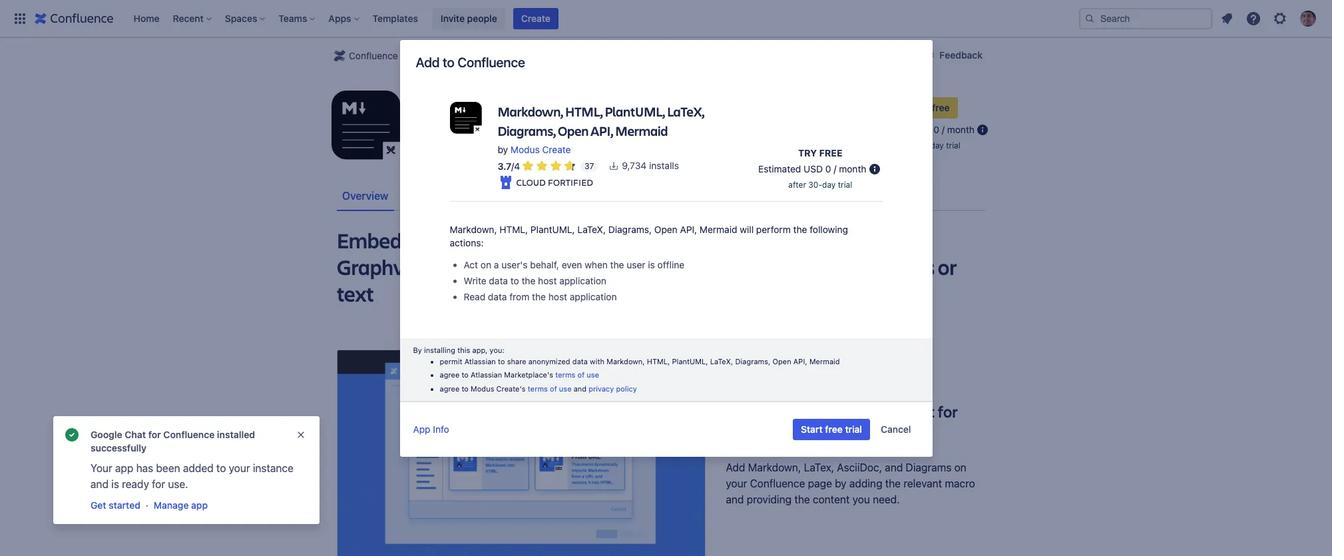 Task type: locate. For each thing, give the bounding box(es) containing it.
1 vertical spatial 9,734
[[622, 160, 647, 171]]

2 horizontal spatial /
[[942, 124, 945, 135]]

0 vertical spatial 9,734
[[541, 136, 566, 147]]

month down the try free
[[839, 163, 867, 175]]

markdown, up 4
[[498, 103, 563, 121]]

download icon image for embed markdown, html, plantuml, latex, diagrams, asciidoc, graphviz, mermaid, swagger, and open api from git, attachments or text
[[528, 137, 539, 147]]

0 vertical spatial from
[[735, 253, 779, 281]]

0 vertical spatial fortified
[[659, 135, 705, 148]]

0 horizontal spatial download icon image
[[528, 137, 539, 147]]

37 button
[[414, 134, 517, 150]]

0 horizontal spatial /
[[512, 160, 514, 172]]

your
[[91, 462, 112, 474]]

3.7
[[498, 160, 512, 172]]

the down behalf,
[[532, 291, 546, 302]]

search image
[[1085, 13, 1096, 24]]

cloud for act on a user's behalf, even when the user is offline
[[516, 176, 546, 189]]

plantuml, inside markdown, html, plantuml, latex, diagrams, open api, mermaid by modus  create
[[605, 103, 665, 121]]

0 vertical spatial editor info icon image
[[975, 122, 991, 138]]

try left it
[[908, 102, 922, 113]]

latex, inside markdown, html, plantuml, latex, diagrams, open api, mermaid by modus  create
[[667, 103, 705, 121]]

successfully
[[91, 442, 147, 454]]

add inside add markdown, latex, asciidoc, and diagrams on your confluence page by adding the relevant macro and providing the content you need.
[[726, 462, 746, 474]]

open inside embed markdown, html, plantuml, latex, diagrams, asciidoc, graphviz, mermaid, swagger, and open api from git, attachments or text
[[647, 253, 696, 281]]

month inside add to confluence dialog
[[839, 163, 867, 175]]

37 down platinum marketplace partner "icon"
[[504, 137, 513, 147]]

1 horizontal spatial 9,734 installs
[[622, 160, 679, 171]]

1 horizontal spatial cloud fortified
[[628, 135, 705, 148]]

swagger,
[[519, 253, 605, 281]]

after down the usd 0 / month
[[897, 140, 915, 150]]

api, inside markdown, html, plantuml, latex, diagrams, open api, mermaid link
[[737, 50, 754, 61]]

by up 3.7
[[498, 144, 508, 155]]

application down when
[[570, 291, 617, 302]]

info
[[433, 424, 449, 435]]

free inside button
[[825, 424, 843, 435]]

1 vertical spatial cloud
[[516, 176, 546, 189]]

on up macro
[[955, 462, 967, 474]]

free right it
[[933, 102, 950, 113]]

your up providing
[[726, 478, 748, 490]]

asciidoc,
[[838, 226, 920, 254], [837, 462, 882, 474]]

providing
[[747, 494, 792, 506]]

2 agree from the top
[[440, 384, 460, 393]]

is left ready
[[111, 478, 119, 490]]

1 vertical spatial add
[[726, 462, 746, 474]]

1 vertical spatial support
[[878, 401, 935, 423]]

trial down estimated usd 0 / month
[[838, 180, 853, 190]]

0 horizontal spatial of
[[550, 384, 557, 393]]

open inside by installing this app, you: permit atlassian to share anonymized data with markdown, html, plantuml, latex, diagrams, open api, mermaid agree to atlassian marketplace's terms of use agree to modus  create 's terms of use and privacy policy
[[773, 357, 792, 365]]

0 horizontal spatial 9,734 installs
[[541, 136, 598, 147]]

editor info icon image
[[975, 122, 991, 138], [867, 161, 883, 177]]

cloud fortified app badge image
[[609, 134, 625, 150], [498, 175, 514, 191]]

templates
[[373, 12, 418, 24]]

0 horizontal spatial 9,734
[[541, 136, 566, 147]]

create inside "global" element
[[521, 12, 551, 24]]

from down will
[[735, 253, 779, 281]]

0 horizontal spatial support
[[410, 190, 450, 202]]

day down the usd 0 / month
[[931, 140, 944, 150]]

app up ready
[[115, 462, 133, 474]]

download icon image for act on a user's behalf, even when the user is offline
[[609, 161, 620, 171]]

invite people button
[[433, 8, 505, 29]]

for down been
[[152, 478, 165, 490]]

1 horizontal spatial add
[[726, 462, 746, 474]]

1 horizontal spatial 9,734
[[622, 160, 647, 171]]

behalf,
[[530, 259, 559, 270]]

0 horizontal spatial cloud fortified app badge image
[[498, 175, 514, 191]]

support inside markdown and more support for confluence
[[878, 401, 935, 423]]

confluence inside markdown and more support for confluence
[[726, 423, 807, 444]]

html, inside embed markdown, html, plantuml, latex, diagrams, asciidoc, graphviz, mermaid, swagger, and open api from git, attachments or text
[[514, 226, 574, 254]]

app inside your app has been added to your instance and is ready for use.
[[115, 462, 133, 474]]

markdown,
[[507, 50, 554, 61], [417, 91, 483, 109], [498, 103, 563, 121], [450, 224, 497, 235], [405, 226, 511, 254], [607, 357, 645, 365], [748, 462, 801, 474]]

0 horizontal spatial after 30-day trial
[[789, 180, 853, 190]]

templates link
[[369, 8, 422, 29]]

try free
[[799, 147, 843, 159]]

from down user's
[[510, 291, 530, 302]]

/ down 37 button
[[512, 160, 514, 172]]

0 vertical spatial agree
[[440, 370, 460, 379]]

on left a
[[481, 259, 492, 270]]

for inside your app has been added to your instance and is ready for use.
[[152, 478, 165, 490]]

content
[[813, 494, 850, 506]]

1 vertical spatial cloud fortified
[[516, 176, 593, 189]]

0 horizontal spatial month
[[839, 163, 867, 175]]

1 horizontal spatial modus  create link
[[511, 144, 571, 155]]

free inside button
[[933, 102, 950, 113]]

platinum marketplace partner image
[[490, 113, 507, 127]]

confluence down people at top left
[[458, 55, 525, 70]]

api, inside markdown, html, plantuml, latex, diagrams, open api, mermaid will perform the following actions:
[[680, 224, 697, 235]]

markdown, html, plantuml, latex, diagrams, open api, mermaid link
[[507, 48, 794, 64]]

try it free
[[908, 102, 950, 113]]

9,734 installs for act on a user's behalf, even when the user is offline
[[622, 160, 679, 171]]

confluence up added
[[163, 429, 215, 440]]

cloud fortified app badge image inside add to confluence dialog
[[498, 175, 514, 191]]

0 vertical spatial cloud fortified
[[628, 135, 705, 148]]

markdown
[[726, 401, 805, 423]]

day down estimated usd 0 / month
[[823, 180, 836, 190]]

page
[[808, 478, 832, 490]]

by
[[413, 346, 422, 354]]

is right user
[[648, 259, 655, 270]]

try for try it free
[[908, 102, 922, 113]]

confluence down templates link
[[349, 50, 398, 61]]

30-
[[917, 140, 931, 150], [809, 180, 823, 190]]

with
[[590, 357, 605, 365]]

data inside by installing this app, you: permit atlassian to share anonymized data with markdown, html, plantuml, latex, diagrams, open api, mermaid agree to atlassian marketplace's terms of use agree to modus  create 's terms of use and privacy policy
[[573, 357, 588, 365]]

application down even
[[560, 275, 607, 286]]

0 vertical spatial asciidoc,
[[838, 226, 920, 254]]

for
[[938, 401, 958, 423], [148, 429, 161, 440], [152, 478, 165, 490]]

after 30-day trial down the usd 0 / month
[[897, 140, 961, 150]]

mermaid inside by installing this app, you: permit atlassian to share anonymized data with markdown, html, plantuml, latex, diagrams, open api, mermaid agree to atlassian marketplace's terms of use agree to modus  create 's terms of use and privacy policy
[[810, 357, 840, 365]]

9,734 inside add to confluence dialog
[[622, 160, 647, 171]]

1 vertical spatial from
[[510, 291, 530, 302]]

terms
[[556, 370, 576, 379], [528, 384, 548, 393]]

1 vertical spatial modus  create link
[[511, 144, 571, 155]]

1 vertical spatial app
[[191, 499, 208, 511]]

1 horizontal spatial cloud fortified app badge image
[[609, 134, 625, 150]]

0 vertical spatial free
[[933, 102, 950, 113]]

settings icon image
[[1273, 10, 1289, 26]]

usd 0 inside add to confluence dialog
[[804, 163, 832, 175]]

create inside markdown, html, plantuml, latex, diagrams, open api, mermaid by modus  create
[[542, 144, 571, 155]]

0 vertical spatial on
[[481, 259, 492, 270]]

installs inside add to confluence dialog
[[649, 160, 679, 171]]

modus  create link
[[430, 113, 490, 125], [511, 144, 571, 155]]

confluence inside add markdown, latex, asciidoc, and diagrams on your confluence page by adding the relevant macro and providing the content you need.
[[750, 478, 805, 490]]

0 horizontal spatial cloud
[[516, 176, 546, 189]]

terms of use link down marketplace's
[[528, 384, 572, 393]]

0 horizontal spatial by
[[498, 144, 508, 155]]

1 vertical spatial try
[[799, 147, 817, 159]]

usd 0 down try it free button
[[912, 124, 940, 135]]

1 vertical spatial 30-
[[809, 180, 823, 190]]

terms down anonymized
[[556, 370, 576, 379]]

download icon image inside add to confluence dialog
[[609, 161, 620, 171]]

terms of use link
[[556, 370, 599, 379], [528, 384, 572, 393]]

/ down try it free button
[[942, 124, 945, 135]]

app info
[[413, 424, 449, 435]]

download icon image
[[528, 137, 539, 147], [609, 161, 620, 171]]

1 horizontal spatial download icon image
[[609, 161, 620, 171]]

the
[[794, 224, 807, 235], [610, 259, 624, 270], [522, 275, 536, 286], [532, 291, 546, 302], [886, 478, 901, 490], [795, 494, 810, 506]]

add inside dialog
[[416, 55, 440, 70]]

37 down markdown, html, plantuml, latex, diagrams, open api, mermaid by modus  create
[[585, 161, 594, 171]]

0 horizontal spatial add
[[416, 55, 440, 70]]

0 vertical spatial month
[[948, 124, 975, 135]]

/ for usd 0
[[942, 124, 945, 135]]

estimated usd 0 / month
[[759, 163, 867, 175]]

is inside act on a user's behalf, even when the user is offline write data to the host application read data from the host application
[[648, 259, 655, 270]]

spaces
[[225, 12, 257, 24]]

support up actions:
[[410, 190, 450, 202]]

usd 0 down the try free
[[804, 163, 832, 175]]

diagrams, inside markdown, html, plantuml, latex, diagrams, open api, mermaid by modus  create
[[498, 122, 556, 140]]

1 vertical spatial free
[[820, 147, 843, 159]]

confluence link
[[332, 48, 398, 64]]

for right chat
[[148, 429, 161, 440]]

0 vertical spatial terms
[[556, 370, 576, 379]]

2 vertical spatial free
[[825, 424, 843, 435]]

cloud fortified for embed markdown, html, plantuml, latex, diagrams, asciidoc, graphviz, mermaid, swagger, and open api from git, attachments or text
[[628, 135, 705, 148]]

app
[[413, 424, 431, 435]]

0 horizontal spatial try
[[799, 147, 817, 159]]

trial down the usd 0 / month
[[947, 140, 961, 150]]

1 vertical spatial your
[[726, 478, 748, 490]]

1 vertical spatial after
[[789, 180, 806, 190]]

trial down more
[[845, 424, 862, 435]]

markdown, up policy
[[607, 357, 645, 365]]

try for try free
[[799, 147, 817, 159]]

month down try it free button
[[948, 124, 975, 135]]

and down your
[[91, 478, 109, 490]]

and up start
[[807, 401, 835, 423]]

0 horizontal spatial is
[[111, 478, 119, 490]]

0 vertical spatial app
[[115, 462, 133, 474]]

macro
[[945, 478, 976, 490]]

modus  create link up 4
[[511, 144, 571, 155]]

Search field
[[1080, 8, 1213, 29]]

after 30-day trial
[[897, 140, 961, 150], [789, 180, 853, 190]]

1 vertical spatial by
[[835, 478, 847, 490]]

1 horizontal spatial after
[[897, 140, 915, 150]]

after down estimated usd 0 / month
[[789, 180, 806, 190]]

1 vertical spatial month
[[839, 163, 867, 175]]

latex,
[[804, 462, 835, 474]]

use down the with
[[587, 370, 599, 379]]

data right read
[[488, 291, 507, 302]]

1 vertical spatial asciidoc,
[[837, 462, 882, 474]]

1 vertical spatial after 30-day trial
[[789, 180, 853, 190]]

terms of use link down the with
[[556, 370, 599, 379]]

9,734 installs for embed markdown, html, plantuml, latex, diagrams, asciidoc, graphviz, mermaid, swagger, and open api from git, attachments or text
[[541, 136, 598, 147]]

confluence up latex,
[[726, 423, 807, 444]]

terms right 's
[[528, 384, 548, 393]]

cloud inside add to confluence dialog
[[516, 176, 546, 189]]

fortified inside add to confluence dialog
[[548, 176, 593, 189]]

0 vertical spatial support
[[410, 190, 450, 202]]

confluence inside confluence link
[[349, 50, 398, 61]]

markdown, up modus  create
[[417, 91, 483, 109]]

text
[[337, 280, 374, 308]]

it
[[924, 102, 930, 113]]

1 vertical spatial 9,734 installs
[[622, 160, 679, 171]]

markdown, inside add markdown, latex, asciidoc, and diagrams on your confluence page by adding the relevant macro and providing the content you need.
[[748, 462, 801, 474]]

free up estimated usd 0 / month
[[820, 147, 843, 159]]

the right perform
[[794, 224, 807, 235]]

0 vertical spatial 30-
[[917, 140, 931, 150]]

use down anonymized
[[559, 384, 572, 393]]

asciidoc, inside add markdown, latex, asciidoc, and diagrams on your confluence page by adding the relevant macro and providing the content you need.
[[837, 462, 882, 474]]

try inside add to confluence dialog
[[799, 147, 817, 159]]

markdown, up actions:
[[450, 224, 497, 235]]

app for your
[[115, 462, 133, 474]]

data down a
[[489, 275, 508, 286]]

latex, inside by installing this app, you: permit atlassian to share anonymized data with markdown, html, plantuml, latex, diagrams, open api, mermaid agree to atlassian marketplace's terms of use agree to modus  create 's terms of use and privacy policy
[[710, 357, 733, 365]]

the left user
[[610, 259, 624, 270]]

on inside act on a user's behalf, even when the user is offline write data to the host application read data from the host application
[[481, 259, 492, 270]]

html, inside markdown, html, plantuml, latex, diagrams, open api, mermaid will perform the following actions:
[[500, 224, 528, 235]]

markdown, up act
[[405, 226, 511, 254]]

support inside tab
[[410, 190, 450, 202]]

tab list containing overview
[[332, 181, 991, 211]]

data
[[489, 275, 508, 286], [488, 291, 507, 302], [573, 357, 588, 365]]

even
[[562, 259, 582, 270]]

get started link
[[89, 497, 142, 513]]

and
[[608, 253, 643, 281], [574, 384, 587, 393], [807, 401, 835, 423], [885, 462, 903, 474], [91, 478, 109, 490], [726, 494, 744, 506]]

cancel button
[[873, 419, 919, 440]]

modus up 37 button
[[430, 113, 459, 125]]

get
[[91, 499, 106, 511]]

3.7 / 4
[[498, 160, 520, 172]]

confluence image
[[35, 10, 114, 26], [35, 10, 114, 26]]

0 vertical spatial 37
[[504, 137, 513, 147]]

free right start
[[825, 424, 843, 435]]

support tab
[[399, 181, 461, 211]]

trial
[[947, 140, 961, 150], [838, 180, 853, 190], [845, 424, 862, 435]]

is
[[648, 259, 655, 270], [111, 478, 119, 490]]

diagrams, inside embed markdown, html, plantuml, latex, diagrams, asciidoc, graphviz, mermaid, swagger, and open api from git, attachments or text
[[741, 226, 835, 254]]

0 horizontal spatial fortified
[[548, 176, 593, 189]]

30- down estimated usd 0 / month
[[809, 180, 823, 190]]

confluence up providing
[[750, 478, 805, 490]]

open
[[711, 50, 735, 61], [686, 91, 717, 109], [558, 122, 589, 140], [655, 224, 678, 235], [647, 253, 696, 281], [773, 357, 792, 365]]

usd 0
[[912, 124, 940, 135], [804, 163, 832, 175]]

30- inside add to confluence dialog
[[809, 180, 823, 190]]

0 vertical spatial cloud fortified app badge image
[[609, 134, 625, 150]]

invite people
[[441, 12, 497, 24]]

tab list
[[332, 181, 991, 211]]

agree
[[440, 370, 460, 379], [440, 384, 460, 393]]

app right manage
[[191, 499, 208, 511]]

0 horizontal spatial day
[[823, 180, 836, 190]]

markdown, inside markdown, html, plantuml, latex, diagrams, open api, mermaid will perform the following actions:
[[450, 224, 497, 235]]

cloud fortified inside add to confluence dialog
[[516, 176, 593, 189]]

apps
[[470, 50, 491, 61]]

9,734 installs inside add to confluence dialog
[[622, 160, 679, 171]]

1 horizontal spatial support
[[878, 401, 935, 423]]

html, inside markdown, html, plantuml, latex, diagrams, open api, mermaid by modus  create
[[565, 103, 603, 121]]

by
[[498, 144, 508, 155], [835, 478, 847, 490]]

1 vertical spatial agree
[[440, 384, 460, 393]]

1 horizontal spatial try
[[908, 102, 922, 113]]

0 vertical spatial modus  create link
[[430, 113, 490, 125]]

by up content at the bottom of the page
[[835, 478, 847, 490]]

9,734 for embed markdown, html, plantuml, latex, diagrams, asciidoc, graphviz, mermaid, swagger, and open api from git, attachments or text
[[541, 136, 566, 147]]

banner
[[0, 0, 1333, 37]]

context icon image
[[332, 48, 348, 64], [332, 48, 348, 64]]

add
[[416, 55, 440, 70], [726, 462, 746, 474]]

for inside markdown and more support for confluence
[[938, 401, 958, 423]]

1 horizontal spatial after 30-day trial
[[897, 140, 961, 150]]

embed
[[337, 226, 402, 254]]

host
[[538, 275, 557, 286], [549, 291, 567, 302]]

0 vertical spatial after 30-day trial
[[897, 140, 961, 150]]

after 30-day trial down estimated usd 0 / month
[[789, 180, 853, 190]]

trial inside button
[[845, 424, 862, 435]]

host down behalf,
[[538, 275, 557, 286]]

0 vertical spatial day
[[931, 140, 944, 150]]

support up cancel
[[878, 401, 935, 423]]

1 vertical spatial for
[[148, 429, 161, 440]]

2 vertical spatial for
[[152, 478, 165, 490]]

modus
[[430, 113, 459, 125], [511, 144, 540, 155], [471, 384, 494, 393]]

0 vertical spatial application
[[560, 275, 607, 286]]

manage
[[154, 499, 189, 511]]

app inside 'link'
[[191, 499, 208, 511]]

0 vertical spatial usd 0
[[912, 124, 940, 135]]

markdown, inside markdown, html, plantuml, latex, diagrams, open api, mermaid by modus  create
[[498, 103, 563, 121]]

google
[[91, 429, 122, 440]]

anonymized
[[529, 357, 570, 365]]

1 vertical spatial terms
[[528, 384, 548, 393]]

0 vertical spatial for
[[938, 401, 958, 423]]

1 vertical spatial on
[[955, 462, 967, 474]]

2 vertical spatial data
[[573, 357, 588, 365]]

for right cancel button
[[938, 401, 958, 423]]

37 inside button
[[504, 137, 513, 147]]

1 vertical spatial 37
[[585, 161, 594, 171]]

when
[[585, 259, 608, 270]]

0 horizontal spatial use
[[559, 384, 572, 393]]

host down swagger,
[[549, 291, 567, 302]]

1 horizontal spatial day
[[931, 140, 944, 150]]

1 horizontal spatial 37
[[585, 161, 594, 171]]

cloud fortified
[[628, 135, 705, 148], [516, 176, 593, 189]]

0 horizontal spatial 37
[[504, 137, 513, 147]]

from
[[735, 253, 779, 281], [510, 291, 530, 302]]

try up estimated usd 0 / month
[[799, 147, 817, 159]]

to inside act on a user's behalf, even when the user is offline write data to the host application read data from the host application
[[511, 275, 519, 286]]

and left privacy
[[574, 384, 587, 393]]

latex,
[[634, 50, 663, 61], [586, 91, 624, 109], [667, 103, 705, 121], [578, 224, 606, 235], [678, 226, 738, 254], [710, 357, 733, 365]]

modus inside markdown, html, plantuml, latex, diagrams, open api, mermaid by modus  create
[[511, 144, 540, 155]]

/ down the try free
[[834, 163, 837, 175]]

invite
[[441, 12, 465, 24]]

2 vertical spatial trial
[[845, 424, 862, 435]]

markdown, down the create link
[[507, 50, 554, 61]]

try inside button
[[908, 102, 922, 113]]

this
[[458, 346, 470, 354]]

modus  create link up 37 button
[[430, 113, 490, 125]]

apps button
[[325, 8, 365, 29]]

on inside add markdown, latex, asciidoc, and diagrams on your confluence page by adding the relevant macro and providing the content you need.
[[955, 462, 967, 474]]

api, inside by installing this app, you: permit atlassian to share anonymized data with markdown, html, plantuml, latex, diagrams, open api, mermaid agree to atlassian marketplace's terms of use agree to modus  create 's terms of use and privacy policy
[[794, 357, 808, 365]]

2 vertical spatial modus
[[471, 384, 494, 393]]

add markdown, latex, asciidoc, and diagrams on your confluence page by adding the relevant macro and providing the content you need.
[[726, 462, 976, 506]]

of
[[578, 370, 585, 379], [550, 384, 557, 393]]

1 horizontal spatial is
[[648, 259, 655, 270]]

open inside markdown, html, plantuml, latex, diagrams, open api, mermaid link
[[711, 50, 735, 61]]

your down installed
[[229, 462, 250, 474]]

0 vertical spatial modus
[[430, 113, 459, 125]]

api, inside markdown, html, plantuml, latex, diagrams, open api, mermaid by modus  create
[[591, 122, 614, 140]]

is inside your app has been added to your instance and is ready for use.
[[111, 478, 119, 490]]

30- down the usd 0 / month
[[917, 140, 931, 150]]

data left the with
[[573, 357, 588, 365]]

modus down app,
[[471, 384, 494, 393]]

and right when
[[608, 253, 643, 281]]

markdown, up providing
[[748, 462, 801, 474]]

2 horizontal spatial modus
[[511, 144, 540, 155]]

mermaid
[[757, 50, 794, 61], [744, 91, 796, 109], [616, 122, 668, 140], [700, 224, 738, 235], [810, 357, 840, 365]]

1 vertical spatial download icon image
[[609, 161, 620, 171]]

37 inside add to confluence dialog
[[585, 161, 594, 171]]

modus up 4
[[511, 144, 540, 155]]

spaces button
[[221, 8, 271, 29]]



Task type: describe. For each thing, give the bounding box(es) containing it.
get started
[[91, 499, 140, 511]]

and inside embed markdown, html, plantuml, latex, diagrams, asciidoc, graphviz, mermaid, swagger, and open api from git, attachments or text
[[608, 253, 643, 281]]

you:
[[490, 346, 505, 354]]

git,
[[782, 253, 813, 281]]

marketplace
[[414, 50, 467, 61]]

create link
[[513, 8, 559, 29]]

the inside markdown, html, plantuml, latex, diagrams, open api, mermaid will perform the following actions:
[[794, 224, 807, 235]]

confluence inside add to confluence dialog
[[458, 55, 525, 70]]

act on a user's behalf, even when the user is offline write data to the host application read data from the host application
[[464, 259, 685, 302]]

0 horizontal spatial modus
[[430, 113, 459, 125]]

and up need.
[[885, 462, 903, 474]]

0 vertical spatial use
[[587, 370, 599, 379]]

following
[[810, 224, 848, 235]]

the up need.
[[886, 478, 901, 490]]

/ for 3.7
[[512, 160, 514, 172]]

use.
[[168, 478, 188, 490]]

open inside markdown, html, plantuml, latex, diagrams, open api, mermaid by modus  create
[[558, 122, 589, 140]]

plantuml, inside by installing this app, you: permit atlassian to share anonymized data with markdown, html, plantuml, latex, diagrams, open api, mermaid agree to atlassian marketplace's terms of use agree to modus  create 's terms of use and privacy policy
[[672, 357, 708, 365]]

editor info icon image inside add to confluence dialog
[[867, 161, 883, 177]]

latex, inside embed markdown, html, plantuml, latex, diagrams, asciidoc, graphviz, mermaid, swagger, and open api from git, attachments or text
[[678, 226, 738, 254]]

1 horizontal spatial editor info icon image
[[975, 122, 991, 138]]

after 30-day trial inside add to confluence dialog
[[789, 180, 853, 190]]

and inside your app has been added to your instance and is ready for use.
[[91, 478, 109, 490]]

cloud fortified app badge image for act on a user's behalf, even when the user is offline
[[498, 175, 514, 191]]

1 vertical spatial atlassian
[[471, 370, 502, 379]]

add for add markdown, latex, asciidoc, and diagrams on your confluence page by adding the relevant macro and providing the content you need.
[[726, 462, 746, 474]]

html, inside by installing this app, you: permit atlassian to share anonymized data with markdown, html, plantuml, latex, diagrams, open api, mermaid agree to atlassian marketplace's terms of use agree to modus  create 's terms of use and privacy policy
[[647, 357, 670, 365]]

to inside your app has been added to your instance and is ready for use.
[[216, 462, 226, 474]]

installs for act on a user's behalf, even when the user is offline
[[649, 160, 679, 171]]

marketplace apps
[[414, 50, 491, 61]]

latex, inside markdown, html, plantuml, latex, diagrams, open api, mermaid will perform the following actions:
[[578, 224, 606, 235]]

0 vertical spatial data
[[489, 275, 508, 286]]

1 horizontal spatial /
[[834, 163, 837, 175]]

add for add to confluence
[[416, 55, 440, 70]]

global element
[[8, 0, 1077, 37]]

start
[[801, 424, 823, 435]]

manage app link
[[152, 497, 209, 513]]

1 horizontal spatial month
[[948, 124, 975, 135]]

feedback button
[[913, 45, 991, 66]]

offline
[[658, 259, 685, 270]]

mermaid inside markdown, html, plantuml, latex, diagrams, open api, mermaid will perform the following actions:
[[700, 224, 738, 235]]

embed markdown, html, plantuml, latex, diagrams, asciidoc, graphviz, mermaid, swagger, and open api from git, attachments or text
[[337, 226, 957, 308]]

started
[[109, 499, 140, 511]]

1 vertical spatial use
[[559, 384, 572, 393]]

has
[[136, 462, 153, 474]]

1 vertical spatial terms of use link
[[528, 384, 572, 393]]

after inside add to confluence dialog
[[789, 180, 806, 190]]

banner containing home
[[0, 0, 1333, 37]]

and inside by installing this app, you: permit atlassian to share anonymized data with markdown, html, plantuml, latex, diagrams, open api, mermaid agree to atlassian marketplace's terms of use agree to modus  create 's terms of use and privacy policy
[[574, 384, 587, 393]]

your app has been added to your instance and is ready for use.
[[91, 462, 294, 490]]

by inside markdown, html, plantuml, latex, diagrams, open api, mermaid by modus  create
[[498, 144, 508, 155]]

actions:
[[450, 237, 484, 249]]

or
[[938, 253, 957, 281]]

1 vertical spatial host
[[549, 291, 567, 302]]

and inside markdown and more support for confluence
[[807, 401, 835, 423]]

1 vertical spatial markdown, html, plantuml, latex, diagrams, open api, mermaid
[[417, 91, 796, 109]]

apps
[[329, 12, 351, 24]]

act
[[464, 259, 478, 270]]

privacy
[[589, 384, 614, 393]]

cloud fortified for act on a user's behalf, even when the user is offline
[[516, 176, 593, 189]]

user
[[627, 259, 646, 270]]

usd 0 / month
[[912, 124, 975, 135]]

modus  create
[[430, 113, 490, 125]]

overview
[[342, 190, 389, 202]]

cloud fortified app badge image for embed markdown, html, plantuml, latex, diagrams, asciidoc, graphviz, mermaid, swagger, and open api from git, attachments or text
[[609, 134, 625, 150]]

perform
[[756, 224, 791, 235]]

start free trial
[[801, 424, 862, 435]]

0 vertical spatial host
[[538, 275, 557, 286]]

will
[[740, 224, 754, 235]]

installing
[[424, 346, 456, 354]]

app info link
[[413, 424, 449, 435]]

mermaid inside markdown, html, plantuml, latex, diagrams, open api, mermaid by modus  create
[[616, 122, 668, 140]]

is for user
[[648, 259, 655, 270]]

start free trial button
[[793, 419, 870, 440]]

0 vertical spatial trial
[[947, 140, 961, 150]]

for inside google chat for confluence installed successfully
[[148, 429, 161, 440]]

your inside add markdown, latex, asciidoc, and diagrams on your confluence page by adding the relevant macro and providing the content you need.
[[726, 478, 748, 490]]

4
[[514, 160, 520, 172]]

1 vertical spatial trial
[[838, 180, 853, 190]]

day inside add to confluence dialog
[[823, 180, 836, 190]]

0 vertical spatial markdown, html, plantuml, latex, diagrams, open api, mermaid
[[507, 50, 794, 61]]

1 vertical spatial data
[[488, 291, 507, 302]]

app,
[[472, 346, 488, 354]]

1 vertical spatial application
[[570, 291, 617, 302]]

your inside your app has been added to your instance and is ready for use.
[[229, 462, 250, 474]]

overview tab
[[332, 181, 399, 211]]

markdown, inside embed markdown, html, plantuml, latex, diagrams, asciidoc, graphviz, mermaid, swagger, and open api from git, attachments or text
[[405, 226, 511, 254]]

free for start free trial
[[825, 424, 843, 435]]

0 vertical spatial terms of use link
[[556, 370, 599, 379]]

diagrams, inside by installing this app, you: permit atlassian to share anonymized data with markdown, html, plantuml, latex, diagrams, open api, mermaid agree to atlassian marketplace's terms of use agree to modus  create 's terms of use and privacy policy
[[736, 357, 771, 365]]

added
[[183, 462, 214, 474]]

cloud for embed markdown, html, plantuml, latex, diagrams, asciidoc, graphviz, mermaid, swagger, and open api from git, attachments or text
[[628, 135, 657, 148]]

markdown, inside by installing this app, you: permit atlassian to share anonymized data with markdown, html, plantuml, latex, diagrams, open api, mermaid agree to atlassian marketplace's terms of use agree to modus  create 's terms of use and privacy policy
[[607, 357, 645, 365]]

and left providing
[[726, 494, 744, 506]]

installs for embed markdown, html, plantuml, latex, diagrams, asciidoc, graphviz, mermaid, swagger, and open api from git, attachments or text
[[568, 136, 598, 147]]

open inside markdown, html, plantuml, latex, diagrams, open api, mermaid will perform the following actions:
[[655, 224, 678, 235]]

marketplace apps link
[[414, 48, 491, 64]]

api
[[699, 253, 731, 281]]

estimated
[[759, 163, 801, 175]]

ready
[[122, 478, 149, 490]]

try it free button
[[900, 97, 958, 118]]

feedback
[[940, 49, 983, 61]]

people
[[467, 12, 497, 24]]

manage app
[[154, 499, 208, 511]]

more
[[838, 401, 876, 423]]

create inside by installing this app, you: permit atlassian to share anonymized data with markdown, html, plantuml, latex, diagrams, open api, mermaid agree to atlassian marketplace's terms of use agree to modus  create 's terms of use and privacy policy
[[497, 384, 520, 393]]

cancel
[[881, 424, 911, 435]]

by inside add markdown, latex, asciidoc, and diagrams on your confluence page by adding the relevant macro and providing the content you need.
[[835, 478, 847, 490]]

's
[[520, 384, 526, 393]]

add to confluence dialog
[[400, 40, 933, 457]]

9,734 for act on a user's behalf, even when the user is offline
[[622, 160, 647, 171]]

confluence inside google chat for confluence installed successfully
[[163, 429, 215, 440]]

free for try free
[[820, 147, 843, 159]]

installed
[[217, 429, 255, 440]]

mermaid,
[[427, 253, 516, 281]]

0 horizontal spatial modus  create link
[[430, 113, 490, 125]]

from inside embed markdown, html, plantuml, latex, diagrams, asciidoc, graphviz, mermaid, swagger, and open api from git, attachments or text
[[735, 253, 779, 281]]

been
[[156, 462, 180, 474]]

user's
[[502, 259, 528, 270]]

privacy policy link
[[589, 384, 637, 393]]

app for manage
[[191, 499, 208, 511]]

write
[[464, 275, 487, 286]]

diagrams, inside markdown, html, plantuml, latex, diagrams, open api, mermaid will perform the following actions:
[[609, 224, 652, 235]]

0 vertical spatial of
[[578, 370, 585, 379]]

fortified for act on a user's behalf, even when the user is offline
[[548, 176, 593, 189]]

attachments
[[817, 253, 935, 281]]

markdown, html, plantuml, latex, diagrams, open api, mermaid will perform the following actions:
[[450, 224, 848, 249]]

the down "page"
[[795, 494, 810, 506]]

adding
[[850, 478, 883, 490]]

chat
[[125, 429, 146, 440]]

from inside act on a user's behalf, even when the user is offline write data to the host application read data from the host application
[[510, 291, 530, 302]]

relevant
[[904, 478, 942, 490]]

plantuml, inside embed markdown, html, plantuml, latex, diagrams, asciidoc, graphviz, mermaid, swagger, and open api from git, attachments or text
[[578, 226, 674, 254]]

is for and
[[111, 478, 119, 490]]

markdown, html, plantuml, latex, diagrams, open api, mermaid by modus  create
[[498, 103, 705, 155]]

graphviz,
[[337, 253, 424, 281]]

home link
[[130, 8, 164, 29]]

the down user's
[[522, 275, 536, 286]]

1 horizontal spatial 30-
[[917, 140, 931, 150]]

permit
[[440, 357, 463, 365]]

fortified for embed markdown, html, plantuml, latex, diagrams, asciidoc, graphviz, mermaid, swagger, and open api from git, attachments or text
[[659, 135, 705, 148]]

by installing this app, you: permit atlassian to share anonymized data with markdown, html, plantuml, latex, diagrams, open api, mermaid agree to atlassian marketplace's terms of use agree to modus  create 's terms of use and privacy policy
[[413, 346, 840, 393]]

google chat for confluence installed successfully
[[91, 429, 255, 454]]

1 vertical spatial of
[[550, 384, 557, 393]]

asciidoc, inside embed markdown, html, plantuml, latex, diagrams, asciidoc, graphviz, mermaid, swagger, and open api from git, attachments or text
[[838, 226, 920, 254]]

dismiss image
[[296, 430, 306, 440]]

0 vertical spatial atlassian
[[465, 357, 496, 365]]

modus inside by installing this app, you: permit atlassian to share anonymized data with markdown, html, plantuml, latex, diagrams, open api, mermaid agree to atlassian marketplace's terms of use agree to modus  create 's terms of use and privacy policy
[[471, 384, 494, 393]]

plantuml, inside markdown, html, plantuml, latex, diagrams, open api, mermaid will perform the following actions:
[[531, 224, 575, 235]]

add to confluence
[[416, 55, 525, 70]]

0 horizontal spatial terms
[[528, 384, 548, 393]]

instance
[[253, 462, 294, 474]]

1 agree from the top
[[440, 370, 460, 379]]

markdown and more support for confluence
[[726, 401, 958, 444]]

1 horizontal spatial terms
[[556, 370, 576, 379]]

1 horizontal spatial usd 0
[[912, 124, 940, 135]]



Task type: vqa. For each thing, say whether or not it's contained in the screenshot.
the leftmost MONTH
yes



